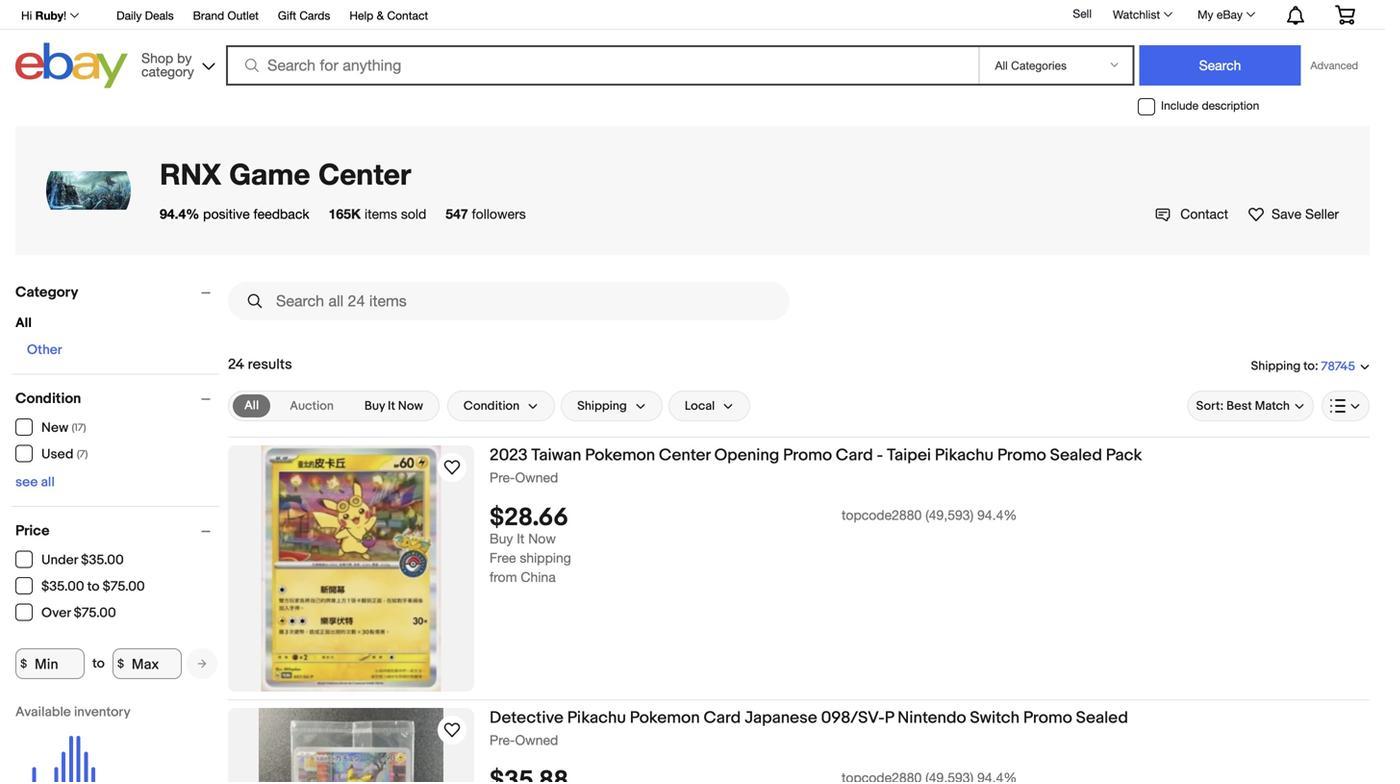 Task type: vqa. For each thing, say whether or not it's contained in the screenshot.
1st "fe" from the right
no



Task type: locate. For each thing, give the bounding box(es) containing it.
1 vertical spatial to
[[87, 579, 100, 595]]

owned inside 2023 taiwan pokemon center opening promo card - taipei pikachu promo sealed pack pre-owned
[[515, 470, 558, 485]]

card
[[836, 445, 873, 466], [704, 708, 741, 728]]

pokemon for pikachu
[[630, 708, 700, 728]]

rnx game center image
[[46, 171, 131, 210]]

my ebay link
[[1187, 3, 1264, 26]]

2 pre- from the top
[[490, 732, 515, 748]]

1 horizontal spatial now
[[528, 531, 556, 547]]

0 vertical spatial pokemon
[[585, 445, 655, 466]]

1 vertical spatial owned
[[515, 732, 558, 748]]

2 $ from the left
[[117, 657, 124, 671]]

see
[[15, 474, 38, 491]]

1 vertical spatial pokemon
[[630, 708, 700, 728]]

$35.00 up 'over $75.00' link
[[41, 579, 84, 595]]

it
[[388, 399, 395, 413], [517, 531, 525, 547]]

!
[[64, 9, 66, 22]]

p
[[885, 708, 894, 728]]

1 vertical spatial center
[[659, 445, 711, 466]]

sell
[[1073, 7, 1092, 20]]

pikachu right taipei
[[935, 445, 994, 466]]

0 vertical spatial owned
[[515, 470, 558, 485]]

pre- down detective
[[490, 732, 515, 748]]

94.4%
[[160, 206, 199, 222], [978, 507, 1017, 523]]

1 $ from the left
[[20, 657, 27, 671]]

24 results
[[228, 356, 292, 373]]

contact
[[387, 9, 428, 22], [1181, 206, 1229, 222]]

1 vertical spatial now
[[528, 531, 556, 547]]

pikachu
[[935, 445, 994, 466], [567, 708, 626, 728]]

match
[[1255, 399, 1290, 413]]

pikachu right detective
[[567, 708, 626, 728]]

all up other
[[15, 315, 32, 331]]

1 vertical spatial pikachu
[[567, 708, 626, 728]]

buy up free
[[490, 531, 513, 547]]

free
[[490, 550, 516, 566]]

all inside 'all other'
[[15, 315, 32, 331]]

1 horizontal spatial center
[[659, 445, 711, 466]]

my
[[1198, 8, 1214, 21]]

1 horizontal spatial pikachu
[[935, 445, 994, 466]]

0 horizontal spatial it
[[388, 399, 395, 413]]

$75.00 down the $35.00 to $75.00
[[74, 605, 116, 622]]

(17)
[[72, 422, 86, 434]]

all link
[[233, 394, 271, 418]]

contact right &
[[387, 9, 428, 22]]

$75.00 down under $35.00
[[103, 579, 145, 595]]

0 vertical spatial contact
[[387, 9, 428, 22]]

0 horizontal spatial condition
[[15, 390, 81, 407]]

165k
[[329, 206, 361, 222]]

0 vertical spatial it
[[388, 399, 395, 413]]

nintendo
[[898, 708, 966, 728]]

to left 78745
[[1304, 359, 1315, 374]]

1 vertical spatial $35.00
[[41, 579, 84, 595]]

-
[[877, 445, 883, 466]]

0 vertical spatial pre-
[[490, 470, 515, 485]]

1 vertical spatial sealed
[[1076, 708, 1129, 728]]

daily deals
[[117, 9, 174, 22]]

description
[[1202, 99, 1260, 112]]

buy inside topcode2880 (49,593) 94.4% buy it now free shipping from china
[[490, 531, 513, 547]]

0 vertical spatial $75.00
[[103, 579, 145, 595]]

2 vertical spatial to
[[92, 656, 105, 672]]

1 vertical spatial shipping
[[577, 399, 627, 413]]

0 vertical spatial pikachu
[[935, 445, 994, 466]]

1 vertical spatial it
[[517, 531, 525, 547]]

0 vertical spatial center
[[318, 156, 411, 191]]

owned inside the detective pikachu pokemon card japanese 098/sv-p nintendo switch promo sealed pre-owned
[[515, 732, 558, 748]]

1 vertical spatial $75.00
[[74, 605, 116, 622]]

1 pre- from the top
[[490, 470, 515, 485]]

sort: best match
[[1197, 399, 1290, 413]]

center
[[318, 156, 411, 191], [659, 445, 711, 466]]

to right minimum value in $ text field
[[92, 656, 105, 672]]

to for $75.00
[[87, 579, 100, 595]]

detective pikachu pokemon card japanese 098/sv-p nintendo switch promo sealed link
[[490, 708, 1370, 732]]

none submit inside shop by category banner
[[1140, 45, 1301, 86]]

1 horizontal spatial buy
[[490, 531, 513, 547]]

1 horizontal spatial all
[[244, 398, 259, 413]]

94.4% down rnx
[[160, 206, 199, 222]]

auction
[[290, 399, 334, 413]]

0 horizontal spatial all
[[15, 315, 32, 331]]

shipping
[[1251, 359, 1301, 374], [577, 399, 627, 413]]

condition inside $28.66 main content
[[464, 399, 520, 413]]

brand outlet
[[193, 9, 259, 22]]

shipping up taiwan
[[577, 399, 627, 413]]

098/sv-
[[821, 708, 885, 728]]

save seller
[[1272, 206, 1339, 222]]

1 horizontal spatial contact
[[1181, 206, 1229, 222]]

shipping up 'match'
[[1251, 359, 1301, 374]]

78745
[[1321, 359, 1356, 374]]

now inside topcode2880 (49,593) 94.4% buy it now free shipping from china
[[528, 531, 556, 547]]

promo
[[783, 445, 832, 466], [998, 445, 1047, 466], [1024, 708, 1073, 728]]

card left -
[[836, 445, 873, 466]]

contact left save
[[1181, 206, 1229, 222]]

owned down taiwan
[[515, 470, 558, 485]]

$35.00 up the $35.00 to $75.00
[[81, 552, 124, 569]]

pokemon inside 2023 taiwan pokemon center opening promo card - taipei pikachu promo sealed pack pre-owned
[[585, 445, 655, 466]]

$28.66 main content
[[228, 274, 1370, 782]]

center down local at the bottom of the page
[[659, 445, 711, 466]]

all inside $28.66 main content
[[244, 398, 259, 413]]

1 vertical spatial pre-
[[490, 732, 515, 748]]

it right auction link
[[388, 399, 395, 413]]

available
[[15, 704, 71, 721]]

price button
[[15, 522, 219, 540]]

0 horizontal spatial $
[[20, 657, 27, 671]]

positive
[[203, 206, 250, 222]]

$ up inventory at the bottom left of page
[[117, 657, 124, 671]]

$35.00
[[81, 552, 124, 569], [41, 579, 84, 595]]

japanese
[[745, 708, 818, 728]]

0 horizontal spatial pikachu
[[567, 708, 626, 728]]

sealed inside 2023 taiwan pokemon center opening promo card - taipei pikachu promo sealed pack pre-owned
[[1050, 445, 1103, 466]]

cards
[[300, 9, 330, 22]]

1 vertical spatial all
[[244, 398, 259, 413]]

pokemon for taiwan
[[585, 445, 655, 466]]

0 horizontal spatial contact
[[387, 9, 428, 22]]

all down the 24 results
[[244, 398, 259, 413]]

Search all 24 items field
[[228, 282, 790, 320]]

None submit
[[1140, 45, 1301, 86]]

0 vertical spatial card
[[836, 445, 873, 466]]

sort: best match button
[[1188, 391, 1314, 421]]

category button
[[15, 284, 219, 301]]

2 owned from the top
[[515, 732, 558, 748]]

0 vertical spatial to
[[1304, 359, 1315, 374]]

to
[[1304, 359, 1315, 374], [87, 579, 100, 595], [92, 656, 105, 672]]

$ up available
[[20, 657, 27, 671]]

listing options selector. list view selected. image
[[1331, 398, 1361, 414]]

pre-
[[490, 470, 515, 485], [490, 732, 515, 748]]

0 horizontal spatial card
[[704, 708, 741, 728]]

it up shipping
[[517, 531, 525, 547]]

sealed inside the detective pikachu pokemon card japanese 098/sv-p nintendo switch promo sealed pre-owned
[[1076, 708, 1129, 728]]

watchlist
[[1113, 8, 1160, 21]]

1 horizontal spatial 94.4%
[[978, 507, 1017, 523]]

condition button up 2023
[[447, 391, 555, 421]]

pokemon inside the detective pikachu pokemon card japanese 098/sv-p nintendo switch promo sealed pre-owned
[[630, 708, 700, 728]]

topcode2880 (49,593) 94.4% buy it now free shipping from china
[[490, 507, 1017, 585]]

0 vertical spatial 94.4%
[[160, 206, 199, 222]]

shop by category button
[[133, 43, 219, 84]]

all other
[[15, 315, 62, 358]]

brand outlet link
[[193, 6, 259, 27]]

inventory
[[74, 704, 131, 721]]

0 vertical spatial shipping
[[1251, 359, 1301, 374]]

2023 taiwan pokemon center opening promo card - taipei pikachu promo sealed pack image
[[261, 445, 441, 692]]

0 vertical spatial now
[[398, 399, 423, 413]]

shipping inside 'shipping to : 78745'
[[1251, 359, 1301, 374]]

ebay
[[1217, 8, 1243, 21]]

0 horizontal spatial condition button
[[15, 390, 219, 407]]

card left japanese
[[704, 708, 741, 728]]

1 horizontal spatial it
[[517, 531, 525, 547]]

condition up new
[[15, 390, 81, 407]]

detective pikachu pokemon card japanese 098/sv-p nintendo switch promo sealed heading
[[490, 708, 1129, 728]]

owned
[[515, 470, 558, 485], [515, 732, 558, 748]]

1 owned from the top
[[515, 470, 558, 485]]

best
[[1227, 399, 1252, 413]]

1 vertical spatial buy
[[490, 531, 513, 547]]

all for all other
[[15, 315, 32, 331]]

1 vertical spatial card
[[704, 708, 741, 728]]

other link
[[27, 342, 62, 358]]

to inside 'shipping to : 78745'
[[1304, 359, 1315, 374]]

center up 165k items sold
[[318, 156, 411, 191]]

1 horizontal spatial $
[[117, 657, 124, 671]]

save seller button
[[1248, 204, 1339, 224]]

rnx game center
[[160, 156, 411, 191]]

0 vertical spatial buy
[[365, 399, 385, 413]]

0 vertical spatial $35.00
[[81, 552, 124, 569]]

shipping inside shipping dropdown button
[[577, 399, 627, 413]]

0 vertical spatial all
[[15, 315, 32, 331]]

0 horizontal spatial buy
[[365, 399, 385, 413]]

owned down detective
[[515, 732, 558, 748]]

buy
[[365, 399, 385, 413], [490, 531, 513, 547]]

switch
[[970, 708, 1020, 728]]

advanced link
[[1301, 46, 1368, 85]]

&
[[377, 9, 384, 22]]

0 horizontal spatial shipping
[[577, 399, 627, 413]]

94.4% right (49,593)
[[978, 507, 1017, 523]]

1 horizontal spatial card
[[836, 445, 873, 466]]

topcode2880
[[842, 507, 922, 523]]

condition button up (17) on the bottom of page
[[15, 390, 219, 407]]

center inside 2023 taiwan pokemon center opening promo card - taipei pikachu promo sealed pack pre-owned
[[659, 445, 711, 466]]

Maximum Value in $ text field
[[112, 648, 182, 679]]

to down under $35.00
[[87, 579, 100, 595]]

taipei
[[887, 445, 931, 466]]

seller
[[1306, 206, 1339, 222]]

Search for anything text field
[[229, 47, 975, 84]]

sealed
[[1050, 445, 1103, 466], [1076, 708, 1129, 728]]

0 vertical spatial sealed
[[1050, 445, 1103, 466]]

1 horizontal spatial shipping
[[1251, 359, 1301, 374]]

category
[[15, 284, 78, 301]]

pikachu inside 2023 taiwan pokemon center opening promo card - taipei pikachu promo sealed pack pre-owned
[[935, 445, 994, 466]]

pre- down 2023
[[490, 470, 515, 485]]

buy right auction
[[365, 399, 385, 413]]

2023 taiwan pokemon center opening promo card - taipei pikachu promo sealed pack link
[[490, 445, 1370, 469]]

0 horizontal spatial 94.4%
[[160, 206, 199, 222]]

shipping button
[[561, 391, 663, 421]]

condition up 2023
[[464, 399, 520, 413]]

from
[[490, 569, 517, 585]]

$35.00 inside $35.00 to $75.00 link
[[41, 579, 84, 595]]

1 vertical spatial 94.4%
[[978, 507, 1017, 523]]

category
[[141, 63, 194, 79]]

price
[[15, 522, 50, 540]]

547 followers
[[446, 206, 526, 222]]

sort:
[[1197, 399, 1224, 413]]

$ for maximum value in $ text field
[[117, 657, 124, 671]]

pikachu inside the detective pikachu pokemon card japanese 098/sv-p nintendo switch promo sealed pre-owned
[[567, 708, 626, 728]]

1 horizontal spatial condition
[[464, 399, 520, 413]]



Task type: describe. For each thing, give the bounding box(es) containing it.
gift cards
[[278, 9, 330, 22]]

advanced
[[1311, 59, 1358, 72]]

165k items sold
[[329, 206, 426, 222]]

china
[[521, 569, 556, 585]]

shipping
[[520, 550, 571, 566]]

ruby
[[35, 9, 64, 22]]

hi
[[21, 9, 32, 22]]

sell link
[[1064, 7, 1101, 20]]

pre- inside 2023 taiwan pokemon center opening promo card - taipei pikachu promo sealed pack pre-owned
[[490, 470, 515, 485]]

buy it now link
[[353, 394, 435, 418]]

to for :
[[1304, 359, 1315, 374]]

Minimum Value in $ text field
[[15, 648, 85, 679]]

rnx game center link
[[160, 156, 411, 191]]

auction link
[[278, 394, 345, 418]]

1 horizontal spatial condition button
[[447, 391, 555, 421]]

deals
[[145, 9, 174, 22]]

detective pikachu pokemon card japanese 098/sv-p nintendo switch promo sealed pre-owned
[[490, 708, 1129, 748]]

used
[[41, 446, 74, 463]]

see all
[[15, 474, 55, 491]]

help & contact
[[350, 9, 428, 22]]

save
[[1272, 206, 1302, 222]]

watch 2023 taiwan pokemon center opening promo card - taipei pikachu promo sealed pack image
[[441, 456, 464, 479]]

pack
[[1106, 445, 1142, 466]]

$ for minimum value in $ text field
[[20, 657, 27, 671]]

547
[[446, 206, 468, 222]]

items
[[365, 206, 397, 222]]

it inside topcode2880 (49,593) 94.4% buy it now free shipping from china
[[517, 531, 525, 547]]

All selected text field
[[244, 397, 259, 415]]

taiwan
[[531, 445, 582, 466]]

shipping for shipping to : 78745
[[1251, 359, 1301, 374]]

under $35.00 link
[[15, 551, 125, 569]]

under $35.00
[[41, 552, 124, 569]]

all
[[41, 474, 55, 491]]

shipping for shipping
[[577, 399, 627, 413]]

gift
[[278, 9, 296, 22]]

shipping to : 78745
[[1251, 359, 1356, 374]]

0 horizontal spatial center
[[318, 156, 411, 191]]

(7)
[[77, 448, 88, 461]]

it inside buy it now link
[[388, 399, 395, 413]]

outlet
[[227, 9, 259, 22]]

by
[[177, 50, 192, 66]]

brand
[[193, 9, 224, 22]]

rnx
[[160, 156, 221, 191]]

help & contact link
[[350, 6, 428, 27]]

game
[[229, 156, 310, 191]]

1 vertical spatial contact
[[1181, 206, 1229, 222]]

card inside 2023 taiwan pokemon center opening promo card - taipei pikachu promo sealed pack pre-owned
[[836, 445, 873, 466]]

local
[[685, 399, 715, 413]]

hi ruby !
[[21, 9, 66, 22]]

:
[[1315, 359, 1319, 374]]

include description
[[1161, 99, 1260, 112]]

over
[[41, 605, 71, 622]]

followers
[[472, 206, 526, 222]]

over $75.00
[[41, 605, 116, 622]]

pre- inside the detective pikachu pokemon card japanese 098/sv-p nintendo switch promo sealed pre-owned
[[490, 732, 515, 748]]

buy it now
[[365, 399, 423, 413]]

daily deals link
[[117, 6, 174, 27]]

gift cards link
[[278, 6, 330, 27]]

daily
[[117, 9, 142, 22]]

feedback
[[254, 206, 309, 222]]

available inventory
[[15, 704, 131, 721]]

shop by category banner
[[11, 0, 1370, 93]]

my ebay
[[1198, 8, 1243, 21]]

account navigation
[[11, 0, 1370, 30]]

include
[[1161, 99, 1199, 112]]

card inside the detective pikachu pokemon card japanese 098/sv-p nintendo switch promo sealed pre-owned
[[704, 708, 741, 728]]

local button
[[668, 391, 751, 421]]

94.4% inside topcode2880 (49,593) 94.4% buy it now free shipping from china
[[978, 507, 1017, 523]]

2023
[[490, 445, 528, 466]]

watch detective pikachu pokemon card japanese 098/sv-p nintendo switch promo sealed image
[[441, 719, 464, 742]]

contact link
[[1156, 206, 1229, 222]]

2023 taiwan pokemon center opening promo card - taipei pikachu promo sealed pack pre-owned
[[490, 445, 1142, 485]]

opening
[[714, 445, 780, 466]]

promo inside the detective pikachu pokemon card japanese 098/sv-p nintendo switch promo sealed pre-owned
[[1024, 708, 1073, 728]]

$35.00 to $75.00
[[41, 579, 145, 595]]

over $75.00 link
[[15, 604, 117, 622]]

new
[[41, 420, 68, 436]]

sold
[[401, 206, 426, 222]]

buy inside buy it now link
[[365, 399, 385, 413]]

2023 taiwan pokemon center opening promo card - taipei pikachu promo sealed pack heading
[[490, 445, 1142, 466]]

shop by category
[[141, 50, 194, 79]]

graph of available inventory between $0 and $1000+ image
[[15, 704, 179, 782]]

your shopping cart image
[[1334, 5, 1357, 24]]

detective
[[490, 708, 564, 728]]

all for all
[[244, 398, 259, 413]]

other
[[27, 342, 62, 358]]

24
[[228, 356, 244, 373]]

$35.00 to $75.00 link
[[15, 577, 146, 595]]

$35.00 inside under $35.00 link
[[81, 552, 124, 569]]

contact inside account navigation
[[387, 9, 428, 22]]

help
[[350, 9, 374, 22]]

detective pikachu pokemon card japanese 098/sv-p nintendo switch promo sealed image
[[259, 708, 444, 782]]

0 horizontal spatial now
[[398, 399, 423, 413]]

see all button
[[15, 474, 55, 491]]

(49,593)
[[926, 507, 974, 523]]

used (7)
[[41, 446, 88, 463]]



